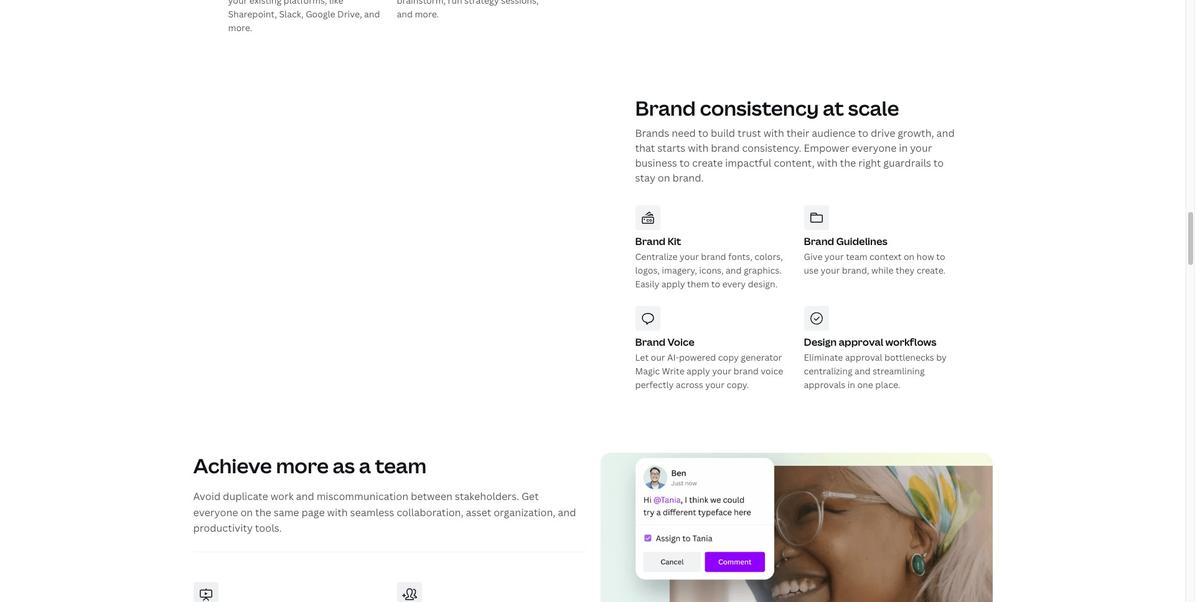 Task type: locate. For each thing, give the bounding box(es) containing it.
voice
[[761, 366, 783, 378]]

your up imagery,
[[680, 251, 699, 263]]

1 horizontal spatial team
[[846, 251, 868, 263]]

brand inside brand guidelines give your team context on how to use your brand, while they create.
[[804, 235, 834, 249]]

fonts,
[[728, 251, 753, 263]]

brand up our
[[635, 336, 666, 350]]

and right organization,
[[558, 506, 576, 520]]

1 vertical spatial in
[[848, 379, 855, 391]]

in inside design approval workflows eliminate approval bottlenecks by centralizing and streamlining approvals in one place.
[[848, 379, 855, 391]]

0 vertical spatial apply
[[662, 279, 685, 290]]

with
[[764, 127, 784, 140], [688, 142, 709, 155], [817, 157, 838, 170], [327, 506, 348, 520]]

brand inside "brand kit centralize your brand fonts, colors, logos, imagery, icons, and graphics. easily apply them to every design."
[[635, 235, 666, 249]]

team inside brand guidelines give your team context on how to use your brand, while they create.
[[846, 251, 868, 263]]

0 horizontal spatial team
[[375, 453, 427, 480]]

copy.
[[727, 379, 749, 391]]

impactful
[[725, 157, 772, 170]]

everyone inside avoid duplicate work and miscommunication between stakeholders. get everyone on the same page with seamless collaboration, asset organization, and productivity tools.
[[193, 506, 238, 520]]

achieve more as a team
[[193, 453, 427, 480]]

design.
[[748, 279, 778, 290]]

guardrails
[[884, 157, 931, 170]]

0 vertical spatial on
[[658, 172, 670, 185]]

by
[[937, 352, 947, 364]]

brand inside brand voice let our ai-powered copy generator magic write apply your brand voice perfectly across your copy.
[[635, 336, 666, 350]]

a
[[359, 453, 371, 480]]

to up brand.
[[680, 157, 690, 170]]

1 horizontal spatial in
[[899, 142, 908, 155]]

context
[[870, 251, 902, 263]]

brand up copy.
[[734, 366, 759, 378]]

content,
[[774, 157, 815, 170]]

our
[[651, 352, 665, 364]]

and up every
[[726, 265, 742, 277]]

kit
[[668, 235, 681, 249]]

2 vertical spatial brand
[[734, 366, 759, 378]]

and
[[937, 127, 955, 140], [726, 265, 742, 277], [855, 366, 871, 378], [296, 490, 314, 504], [558, 506, 576, 520]]

the up tools.
[[255, 506, 271, 520]]

one
[[858, 379, 873, 391]]

everyone
[[852, 142, 897, 155], [193, 506, 238, 520]]

on down the 'duplicate'
[[241, 506, 253, 520]]

0 horizontal spatial apply
[[662, 279, 685, 290]]

in
[[899, 142, 908, 155], [848, 379, 855, 391]]

and inside "brand kit centralize your brand fonts, colors, logos, imagery, icons, and graphics. easily apply them to every design."
[[726, 265, 742, 277]]

your right use
[[821, 265, 840, 277]]

and right growth,
[[937, 127, 955, 140]]

brand inside the brand consistency at scale brands need to build trust with their audience to drive growth, and that starts with brand consistency. empower everyone in your business to create impactful content, with the right guardrails to stay on brand.
[[711, 142, 740, 155]]

and inside the brand consistency at scale brands need to build trust with their audience to drive growth, and that starts with brand consistency. empower everyone in your business to create impactful content, with the right guardrails to stay on brand.
[[937, 127, 955, 140]]

to down icons,
[[711, 279, 720, 290]]

perfectly
[[635, 379, 674, 391]]

1 vertical spatial everyone
[[193, 506, 238, 520]]

consistency
[[700, 95, 819, 122]]

brand for brand consistency at scale
[[635, 95, 696, 122]]

0 horizontal spatial on
[[241, 506, 253, 520]]

1 vertical spatial brand
[[701, 251, 726, 263]]

brand for brand voice
[[635, 336, 666, 350]]

brand up give
[[804, 235, 834, 249]]

with right page
[[327, 506, 348, 520]]

0 vertical spatial approval
[[839, 336, 884, 350]]

trust
[[738, 127, 761, 140]]

0 horizontal spatial in
[[848, 379, 855, 391]]

the
[[840, 157, 856, 170], [255, 506, 271, 520]]

brand up brands
[[635, 95, 696, 122]]

brand for brand kit
[[635, 235, 666, 249]]

your inside the brand consistency at scale brands need to build trust with their audience to drive growth, and that starts with brand consistency. empower everyone in your business to create impactful content, with the right guardrails to stay on brand.
[[910, 142, 932, 155]]

centralizing
[[804, 366, 853, 378]]

brand voice let our ai-powered copy generator magic write apply your brand voice perfectly across your copy.
[[635, 336, 783, 391]]

growth,
[[898, 127, 934, 140]]

how
[[917, 251, 934, 263]]

in up guardrails
[[899, 142, 908, 155]]

brand up icons,
[[701, 251, 726, 263]]

more
[[276, 453, 329, 480]]

in left one
[[848, 379, 855, 391]]

brand inside the brand consistency at scale brands need to build trust with their audience to drive growth, and that starts with brand consistency. empower everyone in your business to create impactful content, with the right guardrails to stay on brand.
[[635, 95, 696, 122]]

they
[[896, 265, 915, 277]]

team up brand,
[[846, 251, 868, 263]]

1 horizontal spatial apply
[[687, 366, 710, 378]]

1 vertical spatial team
[[375, 453, 427, 480]]

apply down imagery,
[[662, 279, 685, 290]]

ai-
[[667, 352, 679, 364]]

1 vertical spatial on
[[904, 251, 915, 263]]

tools.
[[255, 522, 282, 536]]

starts
[[658, 142, 686, 155]]

team
[[846, 251, 868, 263], [375, 453, 427, 480]]

1 horizontal spatial everyone
[[852, 142, 897, 155]]

brand down build
[[711, 142, 740, 155]]

2 horizontal spatial on
[[904, 251, 915, 263]]

apply inside brand voice let our ai-powered copy generator magic write apply your brand voice perfectly across your copy.
[[687, 366, 710, 378]]

the left 'right'
[[840, 157, 856, 170]]

on down business
[[658, 172, 670, 185]]

create
[[692, 157, 723, 170]]

1 vertical spatial the
[[255, 506, 271, 520]]

your
[[910, 142, 932, 155], [680, 251, 699, 263], [825, 251, 844, 263], [821, 265, 840, 277], [712, 366, 732, 378], [705, 379, 725, 391]]

right
[[859, 157, 881, 170]]

0 horizontal spatial the
[[255, 506, 271, 520]]

0 vertical spatial the
[[840, 157, 856, 170]]

with down empower
[[817, 157, 838, 170]]

brand guidelines give your team context on how to use your brand, while they create.
[[804, 235, 946, 277]]

magic
[[635, 366, 660, 378]]

your down growth,
[[910, 142, 932, 155]]

drive
[[871, 127, 896, 140]]

team right a
[[375, 453, 427, 480]]

apply down powered
[[687, 366, 710, 378]]

miscommunication
[[317, 490, 408, 504]]

on inside brand guidelines give your team context on how to use your brand, while they create.
[[904, 251, 915, 263]]

brand
[[711, 142, 740, 155], [701, 251, 726, 263], [734, 366, 759, 378]]

2 vertical spatial on
[[241, 506, 253, 520]]

0 vertical spatial everyone
[[852, 142, 897, 155]]

everyone up 'right'
[[852, 142, 897, 155]]

approval up eliminate
[[839, 336, 884, 350]]

approvals
[[804, 379, 846, 391]]

guidelines
[[836, 235, 888, 249]]

your inside "brand kit centralize your brand fonts, colors, logos, imagery, icons, and graphics. easily apply them to every design."
[[680, 251, 699, 263]]

0 vertical spatial brand
[[711, 142, 740, 155]]

everyone inside the brand consistency at scale brands need to build trust with their audience to drive growth, and that starts with brand consistency. empower everyone in your business to create impactful content, with the right guardrails to stay on brand.
[[852, 142, 897, 155]]

brand kit centralize your brand fonts, colors, logos, imagery, icons, and graphics. easily apply them to every design.
[[635, 235, 783, 290]]

generator
[[741, 352, 782, 364]]

to inside brand guidelines give your team context on how to use your brand, while they create.
[[937, 251, 945, 263]]

apply
[[662, 279, 685, 290], [687, 366, 710, 378]]

on
[[658, 172, 670, 185], [904, 251, 915, 263], [241, 506, 253, 520]]

0 horizontal spatial everyone
[[193, 506, 238, 520]]

on up they
[[904, 251, 915, 263]]

on inside the brand consistency at scale brands need to build trust with their audience to drive growth, and that starts with brand consistency. empower everyone in your business to create impactful content, with the right guardrails to stay on brand.
[[658, 172, 670, 185]]

to right guardrails
[[934, 157, 944, 170]]

productivity
[[193, 522, 253, 536]]

audience
[[812, 127, 856, 140]]

0 vertical spatial in
[[899, 142, 908, 155]]

work
[[271, 490, 294, 504]]

and up one
[[855, 366, 871, 378]]

empower
[[804, 142, 850, 155]]

1 horizontal spatial on
[[658, 172, 670, 185]]

workflows
[[886, 336, 937, 350]]

0 vertical spatial team
[[846, 251, 868, 263]]

scale
[[848, 95, 899, 122]]

to right how
[[937, 251, 945, 263]]

to
[[698, 127, 709, 140], [858, 127, 869, 140], [680, 157, 690, 170], [934, 157, 944, 170], [937, 251, 945, 263], [711, 279, 720, 290]]

your down "copy"
[[712, 366, 732, 378]]

brand
[[635, 95, 696, 122], [635, 235, 666, 249], [804, 235, 834, 249], [635, 336, 666, 350]]

team for a
[[375, 453, 427, 480]]

1 vertical spatial apply
[[687, 366, 710, 378]]

approval up one
[[845, 352, 883, 364]]

graphics.
[[744, 265, 782, 277]]

approval
[[839, 336, 884, 350], [845, 352, 883, 364]]

everyone up productivity
[[193, 506, 238, 520]]

brand up centralize
[[635, 235, 666, 249]]

across
[[676, 379, 703, 391]]

1 horizontal spatial the
[[840, 157, 856, 170]]



Task type: vqa. For each thing, say whether or not it's contained in the screenshot.
Trimming, end edge slider
no



Task type: describe. For each thing, give the bounding box(es) containing it.
your left copy.
[[705, 379, 725, 391]]

let
[[635, 352, 649, 364]]

avoid duplicate work and miscommunication between stakeholders. get everyone on the same page with seamless collaboration, asset organization, and productivity tools.
[[193, 490, 576, 536]]

centralize
[[635, 251, 678, 263]]

at
[[823, 95, 844, 122]]

while
[[872, 265, 894, 277]]

them
[[687, 279, 709, 290]]

as
[[333, 453, 355, 480]]

and inside design approval workflows eliminate approval bottlenecks by centralizing and streamlining approvals in one place.
[[855, 366, 871, 378]]

every
[[723, 279, 746, 290]]

icons,
[[699, 265, 724, 277]]

place.
[[876, 379, 901, 391]]

page
[[302, 506, 325, 520]]

brand.
[[673, 172, 704, 185]]

to inside "brand kit centralize your brand fonts, colors, logos, imagery, icons, and graphics. easily apply them to every design."
[[711, 279, 720, 290]]

to right need
[[698, 127, 709, 140]]

organization,
[[494, 506, 556, 520]]

colors,
[[755, 251, 783, 263]]

that
[[635, 142, 655, 155]]

with up 'create'
[[688, 142, 709, 155]]

design
[[804, 336, 837, 350]]

achieve
[[193, 453, 272, 480]]

powered
[[679, 352, 716, 364]]

brand inside brand voice let our ai-powered copy generator magic write apply your brand voice perfectly across your copy.
[[734, 366, 759, 378]]

brands
[[635, 127, 669, 140]]

with inside avoid duplicate work and miscommunication between stakeholders. get everyone on the same page with seamless collaboration, asset organization, and productivity tools.
[[327, 506, 348, 520]]

brand,
[[842, 265, 870, 277]]

collaboration,
[[397, 506, 464, 520]]

use
[[804, 265, 819, 277]]

their
[[787, 127, 810, 140]]

write
[[662, 366, 685, 378]]

stakeholders.
[[455, 490, 519, 504]]

the inside the brand consistency at scale brands need to build trust with their audience to drive growth, and that starts with brand consistency. empower everyone in your business to create impactful content, with the right guardrails to stay on brand.
[[840, 157, 856, 170]]

stay
[[635, 172, 656, 185]]

imagery,
[[662, 265, 697, 277]]

get
[[522, 490, 539, 504]]

business
[[635, 157, 677, 170]]

consistency.
[[742, 142, 802, 155]]

logos,
[[635, 265, 660, 277]]

brand consistency at scale brands need to build trust with their audience to drive growth, and that starts with brand consistency. empower everyone in your business to create impactful content, with the right guardrails to stay on brand.
[[635, 95, 955, 185]]

between
[[411, 490, 453, 504]]

asset
[[466, 506, 491, 520]]

design approval workflows eliminate approval bottlenecks by centralizing and streamlining approvals in one place.
[[804, 336, 947, 391]]

same
[[274, 506, 299, 520]]

build
[[711, 127, 735, 140]]

on inside avoid duplicate work and miscommunication between stakeholders. get everyone on the same page with seamless collaboration, asset organization, and productivity tools.
[[241, 506, 253, 520]]

and up page
[[296, 490, 314, 504]]

the inside avoid duplicate work and miscommunication between stakeholders. get everyone on the same page with seamless collaboration, asset organization, and productivity tools.
[[255, 506, 271, 520]]

give
[[804, 251, 823, 263]]

in inside the brand consistency at scale brands need to build trust with their audience to drive growth, and that starts with brand consistency. empower everyone in your business to create impactful content, with the right guardrails to stay on brand.
[[899, 142, 908, 155]]

duplicate
[[223, 490, 268, 504]]

need
[[672, 127, 696, 140]]

to left the drive
[[858, 127, 869, 140]]

brand for brand guidelines
[[804, 235, 834, 249]]

create.
[[917, 265, 946, 277]]

with up consistency.
[[764, 127, 784, 140]]

apply inside "brand kit centralize your brand fonts, colors, logos, imagery, icons, and graphics. easily apply them to every design."
[[662, 279, 685, 290]]

1 vertical spatial approval
[[845, 352, 883, 364]]

your right give
[[825, 251, 844, 263]]

avoid
[[193, 490, 221, 504]]

bottlenecks
[[885, 352, 934, 364]]

voice
[[668, 336, 695, 350]]

easily
[[635, 279, 660, 290]]

team for your
[[846, 251, 868, 263]]

seamless
[[350, 506, 394, 520]]

brand inside "brand kit centralize your brand fonts, colors, logos, imagery, icons, and graphics. easily apply them to every design."
[[701, 251, 726, 263]]

copy
[[718, 352, 739, 364]]

eliminate
[[804, 352, 843, 364]]

streamlining
[[873, 366, 925, 378]]



